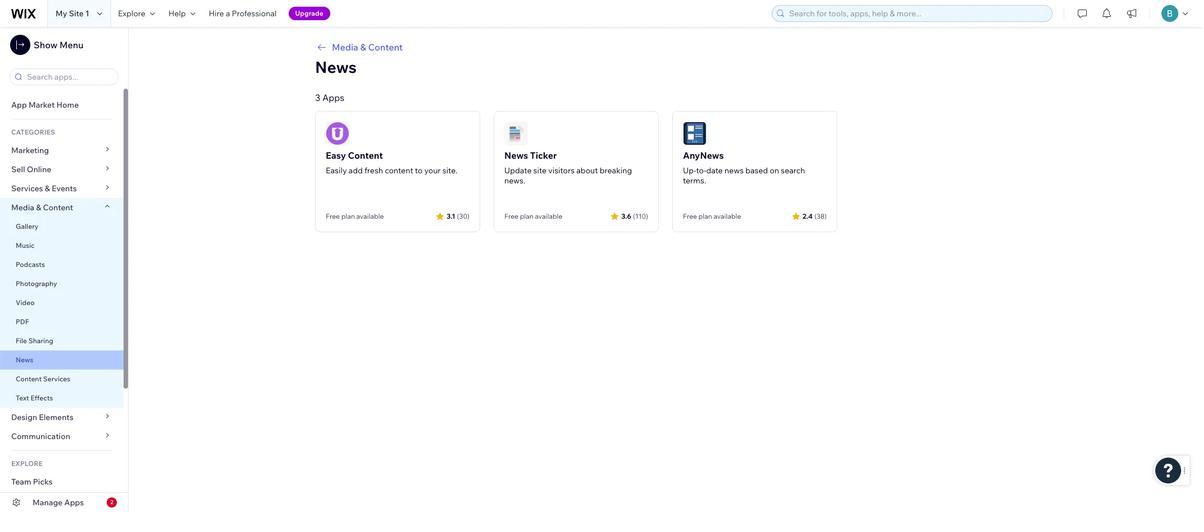 Task type: vqa. For each thing, say whether or not it's contained in the screenshot.
3.6 (110)
yes



Task type: describe. For each thing, give the bounding box(es) containing it.
3.1 (30)
[[447, 212, 470, 220]]

available for content
[[356, 212, 384, 221]]

available for up-
[[714, 212, 741, 221]]

content inside easy content easily add fresh content to your site.
[[348, 150, 383, 161]]

upgrade button
[[288, 7, 330, 20]]

effects
[[31, 394, 53, 403]]

1 vertical spatial media & content link
[[0, 198, 124, 217]]

to
[[415, 166, 423, 176]]

terms.
[[683, 176, 706, 186]]

sharing
[[28, 337, 53, 345]]

visitors
[[548, 166, 575, 176]]

& for bottom media & content link
[[36, 203, 41, 213]]

app market home
[[11, 100, 79, 110]]

based
[[745, 166, 768, 176]]

breaking
[[600, 166, 632, 176]]

sell online link
[[0, 160, 124, 179]]

easy
[[326, 150, 346, 161]]

market
[[29, 100, 55, 110]]

categories
[[11, 128, 55, 136]]

site.
[[443, 166, 457, 176]]

easy content easily add fresh content to your site.
[[326, 150, 457, 176]]

communication
[[11, 432, 72, 442]]

video link
[[0, 294, 124, 313]]

show
[[34, 39, 57, 51]]

media inside sidebar element
[[11, 203, 34, 213]]

news inside the "news ticker update site visitors about breaking news."
[[504, 150, 528, 161]]

apps for 3 apps
[[322, 92, 344, 103]]

menu
[[59, 39, 84, 51]]

app
[[11, 100, 27, 110]]

my
[[56, 8, 67, 19]]

photography link
[[0, 275, 124, 294]]

(38)
[[814, 212, 827, 220]]

3.1
[[447, 212, 455, 220]]

explore
[[118, 8, 145, 19]]

2
[[110, 499, 113, 507]]

team
[[11, 477, 31, 488]]

gallery link
[[0, 217, 124, 236]]

design
[[11, 413, 37, 423]]

3.6 (110)
[[621, 212, 648, 220]]

free plan available for ticker
[[504, 212, 562, 221]]

photography
[[16, 280, 57, 288]]

show menu
[[34, 39, 84, 51]]

easily
[[326, 166, 347, 176]]

Search for tools, apps, help & more... field
[[786, 6, 1049, 21]]

text
[[16, 394, 29, 403]]

news ticker logo image
[[504, 122, 528, 145]]

site
[[533, 166, 547, 176]]

team picks
[[11, 477, 53, 488]]

ticker
[[530, 150, 557, 161]]

2.4 (38)
[[803, 212, 827, 220]]

hire a professional
[[209, 8, 277, 19]]

free plan available for up-
[[683, 212, 741, 221]]

communication link
[[0, 427, 124, 447]]

professional
[[232, 8, 277, 19]]

plan for up-
[[699, 212, 712, 221]]

1 horizontal spatial media
[[332, 42, 358, 53]]

free plan available for content
[[326, 212, 384, 221]]

events
[[52, 184, 77, 194]]

easy content logo image
[[326, 122, 349, 145]]

(110)
[[633, 212, 648, 220]]

0 vertical spatial news
[[315, 57, 357, 77]]

hire
[[209, 8, 224, 19]]

news.
[[504, 176, 525, 186]]

elements
[[39, 413, 73, 423]]

free for up-
[[683, 212, 697, 221]]

video
[[16, 299, 35, 307]]

manage
[[33, 498, 63, 508]]

show menu button
[[10, 35, 84, 55]]

anynews
[[683, 150, 724, 161]]

services & events
[[11, 184, 77, 194]]

add
[[349, 166, 363, 176]]

home
[[56, 100, 79, 110]]



Task type: locate. For each thing, give the bounding box(es) containing it.
date
[[706, 166, 723, 176]]

available down news
[[714, 212, 741, 221]]

0 horizontal spatial free
[[326, 212, 340, 221]]

sell
[[11, 165, 25, 175]]

free down news.
[[504, 212, 518, 221]]

media & content link
[[315, 40, 1016, 54], [0, 198, 124, 217]]

1 horizontal spatial plan
[[520, 212, 534, 221]]

music
[[16, 242, 35, 250]]

1 free plan available from the left
[[326, 212, 384, 221]]

plan down news.
[[520, 212, 534, 221]]

2 available from the left
[[535, 212, 562, 221]]

anynews up-to-date news based on search terms.
[[683, 150, 805, 186]]

about
[[576, 166, 598, 176]]

0 horizontal spatial &
[[36, 203, 41, 213]]

0 horizontal spatial media & content link
[[0, 198, 124, 217]]

2 horizontal spatial free
[[683, 212, 697, 221]]

online
[[27, 165, 51, 175]]

to-
[[696, 166, 706, 176]]

marketing
[[11, 145, 49, 156]]

0 horizontal spatial media & content
[[11, 203, 73, 213]]

free plan available down terms.
[[683, 212, 741, 221]]

2 horizontal spatial &
[[360, 42, 366, 53]]

1 vertical spatial apps
[[64, 498, 84, 508]]

content
[[385, 166, 413, 176]]

(30)
[[457, 212, 470, 220]]

free for content
[[326, 212, 340, 221]]

plan down terms.
[[699, 212, 712, 221]]

news
[[725, 166, 744, 176]]

apps inside sidebar element
[[64, 498, 84, 508]]

apps
[[322, 92, 344, 103], [64, 498, 84, 508]]

on
[[770, 166, 779, 176]]

0 vertical spatial media & content
[[332, 42, 403, 53]]

0 vertical spatial apps
[[322, 92, 344, 103]]

1 horizontal spatial media & content
[[332, 42, 403, 53]]

media up '3 apps'
[[332, 42, 358, 53]]

2.4
[[803, 212, 813, 220]]

help button
[[162, 0, 202, 27]]

3 apps
[[315, 92, 344, 103]]

2 horizontal spatial plan
[[699, 212, 712, 221]]

pdf link
[[0, 313, 124, 332]]

content services link
[[0, 370, 124, 389]]

3.6
[[621, 212, 631, 220]]

& inside 'link'
[[45, 184, 50, 194]]

free plan available down news.
[[504, 212, 562, 221]]

3
[[315, 92, 320, 103]]

available
[[356, 212, 384, 221], [535, 212, 562, 221], [714, 212, 741, 221]]

news inside sidebar element
[[16, 356, 33, 365]]

design elements link
[[0, 408, 124, 427]]

0 horizontal spatial plan
[[341, 212, 355, 221]]

news up '3 apps'
[[315, 57, 357, 77]]

1 horizontal spatial media & content link
[[315, 40, 1016, 54]]

your
[[424, 166, 441, 176]]

file sharing
[[16, 337, 53, 345]]

0 horizontal spatial news
[[16, 356, 33, 365]]

news up update
[[504, 150, 528, 161]]

media up gallery
[[11, 203, 34, 213]]

2 horizontal spatial news
[[504, 150, 528, 161]]

hire a professional link
[[202, 0, 283, 27]]

gallery
[[16, 222, 38, 231]]

3 free plan available from the left
[[683, 212, 741, 221]]

3 available from the left
[[714, 212, 741, 221]]

1 vertical spatial media & content
[[11, 203, 73, 213]]

text effects link
[[0, 389, 124, 408]]

&
[[360, 42, 366, 53], [45, 184, 50, 194], [36, 203, 41, 213]]

0 vertical spatial &
[[360, 42, 366, 53]]

news link
[[0, 351, 124, 370]]

2 plan from the left
[[520, 212, 534, 221]]

help
[[168, 8, 186, 19]]

free
[[326, 212, 340, 221], [504, 212, 518, 221], [683, 212, 697, 221]]

anynews logo image
[[683, 122, 707, 145]]

Search apps... field
[[24, 69, 115, 85]]

free for ticker
[[504, 212, 518, 221]]

apps down team picks link
[[64, 498, 84, 508]]

1 horizontal spatial free
[[504, 212, 518, 221]]

services inside 'link'
[[11, 184, 43, 194]]

1 available from the left
[[356, 212, 384, 221]]

0 vertical spatial media
[[332, 42, 358, 53]]

up-
[[683, 166, 696, 176]]

app market home link
[[0, 95, 124, 115]]

picks
[[33, 477, 53, 488]]

services down 'sell online'
[[11, 184, 43, 194]]

content
[[368, 42, 403, 53], [348, 150, 383, 161], [43, 203, 73, 213], [16, 375, 42, 384]]

file sharing link
[[0, 332, 124, 351]]

manage apps
[[33, 498, 84, 508]]

plan for content
[[341, 212, 355, 221]]

services & events link
[[0, 179, 124, 198]]

free down easily
[[326, 212, 340, 221]]

services
[[11, 184, 43, 194], [43, 375, 70, 384]]

2 free plan available from the left
[[504, 212, 562, 221]]

available down site
[[535, 212, 562, 221]]

available down fresh
[[356, 212, 384, 221]]

search
[[781, 166, 805, 176]]

2 free from the left
[[504, 212, 518, 221]]

team picks link
[[0, 473, 124, 492]]

podcasts link
[[0, 256, 124, 275]]

news
[[315, 57, 357, 77], [504, 150, 528, 161], [16, 356, 33, 365]]

2 horizontal spatial available
[[714, 212, 741, 221]]

sidebar element
[[0, 27, 129, 513]]

free plan available
[[326, 212, 384, 221], [504, 212, 562, 221], [683, 212, 741, 221]]

2 vertical spatial &
[[36, 203, 41, 213]]

3 plan from the left
[[699, 212, 712, 221]]

plan down add
[[341, 212, 355, 221]]

1 plan from the left
[[341, 212, 355, 221]]

1 horizontal spatial &
[[45, 184, 50, 194]]

1 free from the left
[[326, 212, 340, 221]]

1
[[85, 8, 89, 19]]

free plan available down add
[[326, 212, 384, 221]]

plan
[[341, 212, 355, 221], [520, 212, 534, 221], [699, 212, 712, 221]]

my site 1
[[56, 8, 89, 19]]

news ticker update site visitors about breaking news.
[[504, 150, 632, 186]]

& for services & events 'link'
[[45, 184, 50, 194]]

design elements
[[11, 413, 73, 423]]

available for ticker
[[535, 212, 562, 221]]

1 horizontal spatial free plan available
[[504, 212, 562, 221]]

0 horizontal spatial free plan available
[[326, 212, 384, 221]]

content services
[[16, 375, 70, 384]]

marketing link
[[0, 141, 124, 160]]

pdf
[[16, 318, 29, 326]]

plan for ticker
[[520, 212, 534, 221]]

fresh
[[365, 166, 383, 176]]

0 vertical spatial media & content link
[[315, 40, 1016, 54]]

0 horizontal spatial media
[[11, 203, 34, 213]]

apps for manage apps
[[64, 498, 84, 508]]

0 horizontal spatial apps
[[64, 498, 84, 508]]

0 horizontal spatial available
[[356, 212, 384, 221]]

1 horizontal spatial available
[[535, 212, 562, 221]]

1 horizontal spatial apps
[[322, 92, 344, 103]]

1 vertical spatial services
[[43, 375, 70, 384]]

news down file
[[16, 356, 33, 365]]

3 free from the left
[[683, 212, 697, 221]]

1 vertical spatial media
[[11, 203, 34, 213]]

music link
[[0, 236, 124, 256]]

services down news link
[[43, 375, 70, 384]]

text effects
[[16, 394, 53, 403]]

media & content inside sidebar element
[[11, 203, 73, 213]]

podcasts
[[16, 261, 45, 269]]

0 vertical spatial services
[[11, 184, 43, 194]]

sell online
[[11, 165, 51, 175]]

file
[[16, 337, 27, 345]]

apps right 3
[[322, 92, 344, 103]]

free down terms.
[[683, 212, 697, 221]]

explore
[[11, 460, 43, 468]]

a
[[226, 8, 230, 19]]

1 vertical spatial news
[[504, 150, 528, 161]]

media
[[332, 42, 358, 53], [11, 203, 34, 213]]

site
[[69, 8, 84, 19]]

2 horizontal spatial free plan available
[[683, 212, 741, 221]]

1 vertical spatial &
[[45, 184, 50, 194]]

2 vertical spatial news
[[16, 356, 33, 365]]

1 horizontal spatial news
[[315, 57, 357, 77]]



